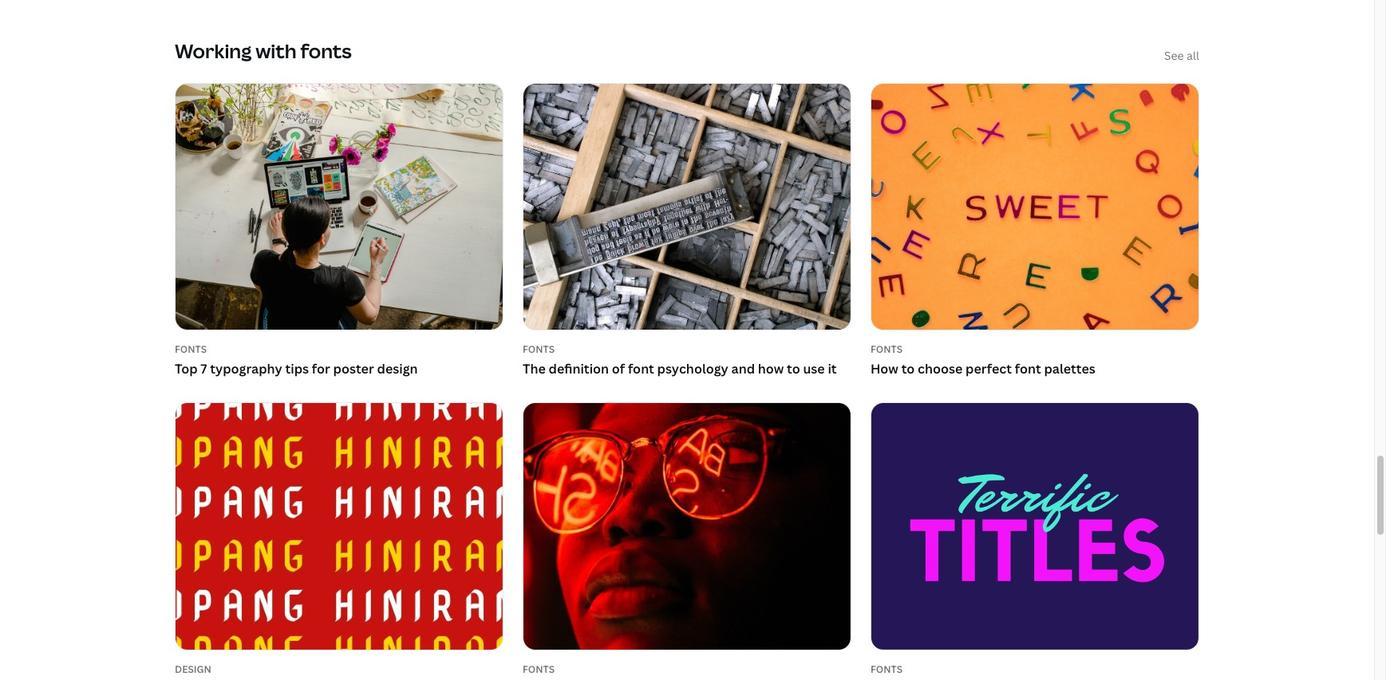 Task type: describe. For each thing, give the bounding box(es) containing it.
to inside fonts how to choose perfect font palettes
[[902, 360, 915, 378]]

font inside fonts the definition of font psychology and how to use it
[[628, 360, 654, 378]]

design
[[377, 360, 418, 378]]

poster
[[333, 360, 374, 378]]

the
[[523, 360, 546, 378]]

palettes
[[1044, 360, 1096, 378]]

and
[[732, 360, 755, 378]]

futuristic fonts image
[[524, 403, 851, 649]]

fonts the definition of font psychology and how to use it
[[523, 343, 837, 378]]

of
[[612, 360, 625, 378]]

font psychology image
[[524, 83, 851, 330]]

font inside fonts how to choose perfect font palettes
[[1015, 360, 1041, 378]]

fonts top 7 typography tips for poster design
[[175, 343, 418, 378]]

use
[[803, 360, 825, 378]]

how
[[758, 360, 784, 378]]

it
[[828, 360, 837, 378]]

fonts link for font
[[871, 343, 1200, 356]]

fonts link for for
[[175, 343, 504, 356]]

canva ph fonts - article banner (1) image
[[176, 403, 503, 649]]

tips
[[285, 360, 309, 378]]

typography
[[210, 360, 282, 378]]

fonts link for psychology
[[523, 343, 852, 356]]



Task type: vqa. For each thing, say whether or not it's contained in the screenshot.
be
no



Task type: locate. For each thing, give the bounding box(es) containing it.
fonts
[[301, 38, 352, 64]]

design link
[[175, 662, 504, 676]]

with
[[256, 38, 297, 64]]

to inside fonts the definition of font psychology and how to use it
[[787, 360, 800, 378]]

for
[[312, 360, 330, 378]]

fonts link
[[175, 343, 504, 356], [523, 343, 852, 356], [871, 343, 1200, 356], [523, 662, 852, 676], [871, 662, 1200, 676]]

all
[[1187, 47, 1200, 63]]

fonts inside fonts top 7 typography tips for poster design
[[175, 343, 207, 356]]

perfect
[[966, 360, 1012, 378]]

1 font from the left
[[628, 360, 654, 378]]

7
[[201, 360, 207, 378]]

definition
[[549, 360, 609, 378]]

see all link
[[1165, 47, 1200, 63]]

fonts for how
[[871, 343, 903, 356]]

see all
[[1165, 47, 1200, 63]]

fonts for the
[[523, 343, 555, 356]]

psychology
[[657, 360, 729, 378]]

how
[[871, 360, 899, 378]]

how to choose perfect font palettes link
[[871, 359, 1200, 380]]

choose
[[918, 360, 963, 378]]

to left use
[[787, 360, 800, 378]]

font right of
[[628, 360, 654, 378]]

1 to from the left
[[787, 360, 800, 378]]

fonts for top
[[175, 343, 207, 356]]

top
[[175, 360, 198, 378]]

2 to from the left
[[902, 360, 915, 378]]

1 horizontal spatial font
[[1015, 360, 1041, 378]]

how to choose perfect font palettes image
[[872, 83, 1199, 330]]

1 horizontal spatial to
[[902, 360, 915, 378]]

0 horizontal spatial font
[[628, 360, 654, 378]]

working with fonts
[[175, 38, 352, 64]]

the definition of font psychology and how to use it link
[[523, 359, 852, 380]]

fonts how to choose perfect font palettes
[[871, 343, 1096, 378]]

top 7 typography tips for poster design link
[[175, 359, 504, 380]]

0 horizontal spatial to
[[787, 360, 800, 378]]

2 font from the left
[[1015, 360, 1041, 378]]

to right how at the right bottom of the page
[[902, 360, 915, 378]]

working
[[175, 38, 252, 64]]

terrific_titles image
[[872, 403, 1199, 649]]

font right perfect
[[1015, 360, 1041, 378]]

to
[[787, 360, 800, 378], [902, 360, 915, 378]]

fonts inside fonts the definition of font psychology and how to use it
[[523, 343, 555, 356]]

fonts
[[175, 343, 207, 356], [523, 343, 555, 356], [871, 343, 903, 356], [523, 662, 555, 676], [871, 662, 903, 676]]

design
[[175, 662, 211, 676]]

fonts inside fonts how to choose perfect font palettes
[[871, 343, 903, 356]]

font
[[628, 360, 654, 378], [1015, 360, 1041, 378]]

see
[[1165, 47, 1184, 63]]



